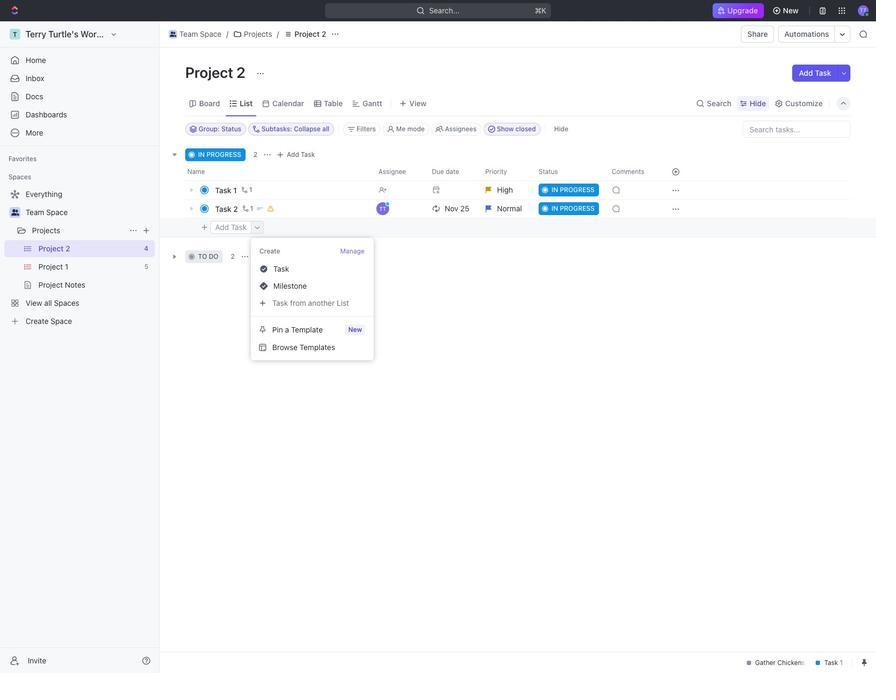 Task type: describe. For each thing, give the bounding box(es) containing it.
0 vertical spatial add task button
[[793, 65, 838, 82]]

upgrade link
[[713, 3, 764, 18]]

home link
[[4, 52, 155, 69]]

Search tasks... text field
[[744, 121, 851, 137]]

list link
[[238, 96, 253, 111]]

progress
[[207, 151, 241, 159]]

table
[[324, 99, 343, 108]]

0 horizontal spatial project 2
[[185, 64, 249, 81]]

spaces
[[9, 173, 31, 181]]

hide button
[[550, 123, 573, 136]]

list inside dropdown button
[[337, 299, 349, 308]]

0 horizontal spatial new
[[349, 326, 362, 334]]

0 vertical spatial projects
[[244, 29, 272, 38]]

upgrade
[[728, 6, 759, 15]]

2 vertical spatial add task button
[[211, 221, 251, 234]]

invite
[[28, 656, 46, 665]]

create
[[260, 247, 280, 255]]

to do
[[198, 253, 219, 261]]

1 horizontal spatial project
[[295, 29, 320, 38]]

home
[[26, 56, 46, 65]]

1 vertical spatial add task
[[287, 151, 315, 159]]

milestone
[[274, 282, 307, 291]]

1 for task 1
[[249, 186, 252, 194]]

project 2 link
[[281, 28, 329, 41]]

0 vertical spatial user group image
[[170, 32, 176, 37]]

team space link inside tree
[[26, 204, 153, 221]]

in progress
[[198, 151, 241, 159]]

board link
[[197, 96, 220, 111]]

manage button
[[340, 247, 365, 256]]

⌘k
[[535, 6, 547, 15]]

pin
[[273, 325, 283, 334]]

projects link inside tree
[[32, 222, 125, 239]]

customize button
[[772, 96, 827, 111]]

1 / from the left
[[226, 29, 229, 38]]

1 horizontal spatial add task button
[[274, 149, 320, 161]]

1 horizontal spatial team space link
[[166, 28, 224, 41]]

add for bottommost the "add task" button
[[215, 223, 229, 232]]

a
[[285, 325, 289, 334]]

browse
[[273, 343, 298, 352]]

1 horizontal spatial project 2
[[295, 29, 326, 38]]

sidebar navigation
[[0, 21, 160, 674]]

task button
[[255, 261, 370, 278]]

new inside button
[[784, 6, 799, 15]]

docs link
[[4, 88, 155, 105]]

task from another list button
[[255, 295, 370, 312]]

in
[[198, 151, 205, 159]]

team space inside tree
[[26, 208, 68, 217]]

1 horizontal spatial add
[[287, 151, 299, 159]]

favorites
[[9, 155, 37, 163]]

from
[[290, 299, 306, 308]]

0 vertical spatial team
[[180, 29, 198, 38]]

inbox link
[[4, 70, 155, 87]]

board
[[199, 99, 220, 108]]

add for top the "add task" button
[[800, 68, 814, 77]]

0 vertical spatial space
[[200, 29, 222, 38]]



Task type: vqa. For each thing, say whether or not it's contained in the screenshot.
TASK 1
yes



Task type: locate. For each thing, give the bounding box(es) containing it.
add
[[800, 68, 814, 77], [287, 151, 299, 159], [215, 223, 229, 232]]

add task button up customize
[[793, 65, 838, 82]]

2 vertical spatial add task
[[215, 223, 247, 232]]

2 vertical spatial add
[[215, 223, 229, 232]]

1 button for 1
[[239, 185, 254, 196]]

1 vertical spatial team
[[26, 208, 44, 217]]

0 horizontal spatial hide
[[555, 125, 569, 133]]

0 horizontal spatial team
[[26, 208, 44, 217]]

task 1
[[215, 186, 237, 195]]

team space link
[[166, 28, 224, 41], [26, 204, 153, 221]]

0 horizontal spatial add
[[215, 223, 229, 232]]

0 vertical spatial add task
[[800, 68, 832, 77]]

1 for task 2
[[250, 205, 253, 213]]

/
[[226, 29, 229, 38], [277, 29, 279, 38]]

task
[[816, 68, 832, 77], [301, 151, 315, 159], [215, 186, 232, 195], [215, 204, 232, 213], [231, 223, 247, 232], [274, 264, 289, 274], [273, 299, 288, 308]]

list right the another
[[337, 299, 349, 308]]

automations
[[785, 29, 830, 38]]

assignees
[[445, 125, 477, 133]]

user group image inside tree
[[11, 209, 19, 216]]

0 vertical spatial projects link
[[231, 28, 275, 41]]

1 horizontal spatial team
[[180, 29, 198, 38]]

1 vertical spatial projects
[[32, 226, 60, 235]]

add task button
[[793, 65, 838, 82], [274, 149, 320, 161], [211, 221, 251, 234]]

new
[[784, 6, 799, 15], [349, 326, 362, 334]]

1 button right task 1
[[239, 185, 254, 196]]

tree containing team space
[[4, 186, 155, 330]]

calendar
[[273, 99, 304, 108]]

1 vertical spatial team space link
[[26, 204, 153, 221]]

2 horizontal spatial add task button
[[793, 65, 838, 82]]

hide button
[[737, 96, 770, 111]]

table link
[[322, 96, 343, 111]]

0 vertical spatial 1 button
[[239, 185, 254, 196]]

favorites button
[[4, 153, 41, 166]]

share
[[748, 29, 769, 38]]

2 horizontal spatial add task
[[800, 68, 832, 77]]

1 vertical spatial add
[[287, 151, 299, 159]]

2 horizontal spatial add
[[800, 68, 814, 77]]

1 right task 1
[[249, 186, 252, 194]]

add task
[[800, 68, 832, 77], [287, 151, 315, 159], [215, 223, 247, 232]]

user group image
[[170, 32, 176, 37], [11, 209, 19, 216]]

0 vertical spatial project
[[295, 29, 320, 38]]

task inside dropdown button
[[273, 299, 288, 308]]

0 horizontal spatial add task
[[215, 223, 247, 232]]

2
[[322, 29, 326, 38], [237, 64, 246, 81], [254, 151, 258, 159], [234, 204, 238, 213], [231, 253, 235, 261]]

tree inside sidebar navigation
[[4, 186, 155, 330]]

1 horizontal spatial new
[[784, 6, 799, 15]]

1 vertical spatial 1 button
[[240, 204, 255, 214]]

inbox
[[26, 74, 44, 83]]

0 horizontal spatial project
[[185, 64, 233, 81]]

new up browse templates button
[[349, 326, 362, 334]]

templates
[[300, 343, 335, 352]]

another
[[308, 299, 335, 308]]

tree
[[4, 186, 155, 330]]

new button
[[769, 2, 806, 19]]

dashboards link
[[4, 106, 155, 123]]

projects inside tree
[[32, 226, 60, 235]]

team space
[[180, 29, 222, 38], [26, 208, 68, 217]]

0 horizontal spatial projects link
[[32, 222, 125, 239]]

0 horizontal spatial add task button
[[211, 221, 251, 234]]

hide
[[750, 99, 767, 108], [555, 125, 569, 133]]

to
[[198, 253, 207, 261]]

hide inside button
[[555, 125, 569, 133]]

1 right task 2 on the left top of page
[[250, 205, 253, 213]]

projects
[[244, 29, 272, 38], [32, 226, 60, 235]]

dashboards
[[26, 110, 67, 119]]

new up automations
[[784, 6, 799, 15]]

1 horizontal spatial hide
[[750, 99, 767, 108]]

0 vertical spatial add
[[800, 68, 814, 77]]

0 vertical spatial list
[[240, 99, 253, 108]]

0 horizontal spatial list
[[240, 99, 253, 108]]

customize
[[786, 99, 823, 108]]

1 button
[[239, 185, 254, 196], [240, 204, 255, 214]]

assignees button
[[432, 123, 482, 136]]

1 vertical spatial team space
[[26, 208, 68, 217]]

do
[[209, 253, 219, 261]]

add task button down calendar link
[[274, 149, 320, 161]]

1
[[234, 186, 237, 195], [249, 186, 252, 194], [250, 205, 253, 213]]

add down task 2 on the left top of page
[[215, 223, 229, 232]]

1 vertical spatial new
[[349, 326, 362, 334]]

0 vertical spatial project 2
[[295, 29, 326, 38]]

add task button down task 2 on the left top of page
[[211, 221, 251, 234]]

team inside tree
[[26, 208, 44, 217]]

1 horizontal spatial space
[[200, 29, 222, 38]]

space
[[200, 29, 222, 38], [46, 208, 68, 217]]

gantt
[[363, 99, 383, 108]]

2 / from the left
[[277, 29, 279, 38]]

pin a template
[[273, 325, 323, 334]]

0 horizontal spatial user group image
[[11, 209, 19, 216]]

search...
[[430, 6, 460, 15]]

milestone button
[[255, 278, 370, 295]]

add up customize
[[800, 68, 814, 77]]

list right board
[[240, 99, 253, 108]]

1 up task 2 on the left top of page
[[234, 186, 237, 195]]

1 vertical spatial hide
[[555, 125, 569, 133]]

1 horizontal spatial team space
[[180, 29, 222, 38]]

task 2
[[215, 204, 238, 213]]

projects link
[[231, 28, 275, 41], [32, 222, 125, 239]]

1 horizontal spatial list
[[337, 299, 349, 308]]

0 horizontal spatial /
[[226, 29, 229, 38]]

browse templates button
[[255, 339, 370, 356]]

automations button
[[780, 26, 835, 42]]

browse templates
[[273, 343, 335, 352]]

manage
[[340, 247, 365, 255]]

0 vertical spatial hide
[[750, 99, 767, 108]]

1 vertical spatial project
[[185, 64, 233, 81]]

share button
[[742, 26, 775, 43]]

team
[[180, 29, 198, 38], [26, 208, 44, 217]]

add task down the calendar
[[287, 151, 315, 159]]

1 horizontal spatial projects link
[[231, 28, 275, 41]]

0 horizontal spatial projects
[[32, 226, 60, 235]]

1 vertical spatial add task button
[[274, 149, 320, 161]]

task from another list
[[273, 299, 349, 308]]

1 vertical spatial list
[[337, 299, 349, 308]]

1 horizontal spatial user group image
[[170, 32, 176, 37]]

0 vertical spatial team space
[[180, 29, 222, 38]]

add down calendar link
[[287, 151, 299, 159]]

add task down task 2 on the left top of page
[[215, 223, 247, 232]]

1 button for 2
[[240, 204, 255, 214]]

gantt link
[[361, 96, 383, 111]]

0 horizontal spatial team space link
[[26, 204, 153, 221]]

add task up customize
[[800, 68, 832, 77]]

hide inside dropdown button
[[750, 99, 767, 108]]

0 vertical spatial new
[[784, 6, 799, 15]]

1 vertical spatial projects link
[[32, 222, 125, 239]]

1 vertical spatial user group image
[[11, 209, 19, 216]]

search
[[707, 99, 732, 108]]

1 horizontal spatial projects
[[244, 29, 272, 38]]

1 vertical spatial project 2
[[185, 64, 249, 81]]

project 2
[[295, 29, 326, 38], [185, 64, 249, 81]]

project
[[295, 29, 320, 38], [185, 64, 233, 81]]

1 horizontal spatial add task
[[287, 151, 315, 159]]

add task for bottommost the "add task" button
[[215, 223, 247, 232]]

add task for top the "add task" button
[[800, 68, 832, 77]]

1 horizontal spatial /
[[277, 29, 279, 38]]

1 vertical spatial space
[[46, 208, 68, 217]]

0 vertical spatial team space link
[[166, 28, 224, 41]]

search button
[[694, 96, 735, 111]]

0 horizontal spatial space
[[46, 208, 68, 217]]

list
[[240, 99, 253, 108], [337, 299, 349, 308]]

space inside tree
[[46, 208, 68, 217]]

0 horizontal spatial team space
[[26, 208, 68, 217]]

template
[[291, 325, 323, 334]]

docs
[[26, 92, 43, 101]]

calendar link
[[270, 96, 304, 111]]

1 button right task 2 on the left top of page
[[240, 204, 255, 214]]



